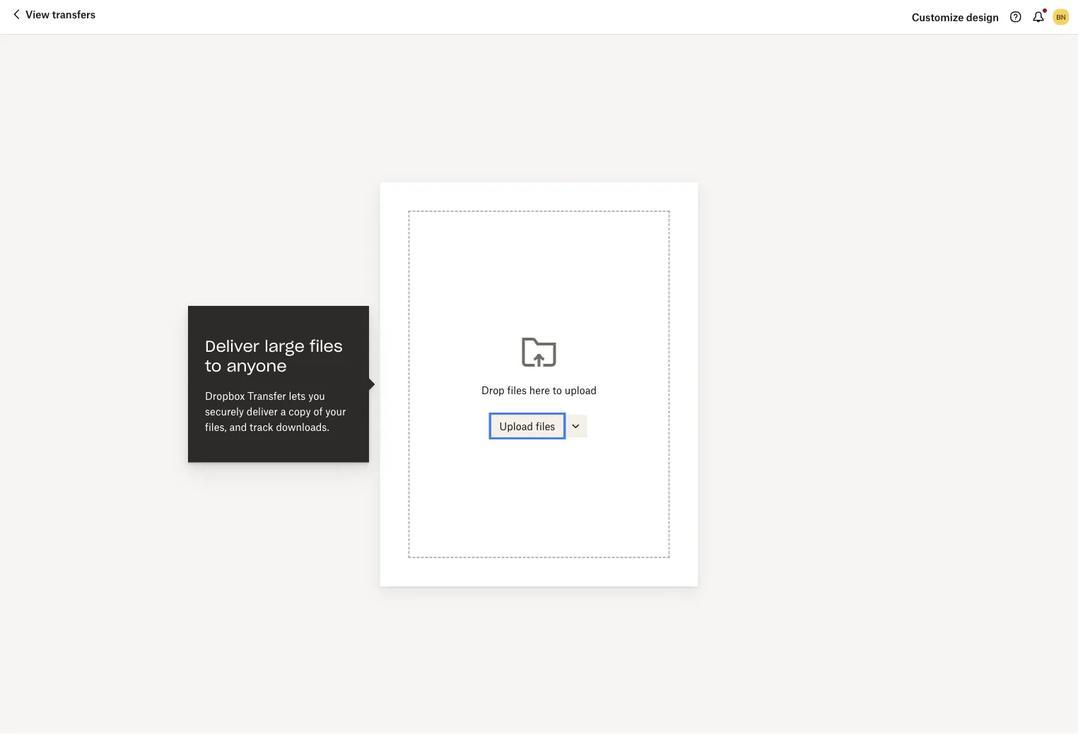 Task type: locate. For each thing, give the bounding box(es) containing it.
1 vertical spatial files
[[536, 421, 556, 433]]

and
[[230, 422, 247, 434]]

0 horizontal spatial files
[[310, 336, 343, 356]]

deliver large files to anyone
[[205, 336, 343, 376]]

anyone
[[227, 356, 287, 376]]

view
[[25, 8, 50, 20]]

upload files group
[[491, 415, 587, 438]]

a
[[281, 406, 286, 418]]

view transfers
[[25, 8, 96, 20]]

to
[[205, 356, 222, 376]]

design
[[967, 11, 1000, 23]]

deliver
[[247, 406, 278, 418]]

transfers
[[52, 8, 96, 20]]

customize design button
[[912, 6, 1000, 28]]

of
[[314, 406, 323, 418]]

customize
[[912, 11, 964, 23]]

files right large
[[310, 336, 343, 356]]

lets
[[289, 390, 306, 403]]

1 horizontal spatial files
[[536, 421, 556, 433]]

0 vertical spatial files
[[310, 336, 343, 356]]

bn
[[1057, 12, 1067, 21]]

files inside deliver large files to anyone
[[310, 336, 343, 356]]

large
[[265, 336, 305, 356]]

customize design
[[912, 11, 1000, 23]]

upload files
[[500, 421, 556, 433]]

files right upload
[[536, 421, 556, 433]]

files
[[310, 336, 343, 356], [536, 421, 556, 433]]



Task type: vqa. For each thing, say whether or not it's contained in the screenshot.
The Upload Files
yes



Task type: describe. For each thing, give the bounding box(es) containing it.
deliver
[[205, 336, 260, 356]]

copy
[[289, 406, 311, 418]]

upload
[[500, 421, 533, 433]]

dropbox
[[205, 390, 245, 403]]

dropbox transfer lets you securely deliver a copy of your files, and track downloads.
[[205, 390, 346, 434]]

track
[[250, 422, 274, 434]]

transfer
[[248, 390, 286, 403]]

files inside button
[[536, 421, 556, 433]]

securely
[[205, 406, 244, 418]]

your
[[326, 406, 346, 418]]

files,
[[205, 422, 227, 434]]

upload files button
[[491, 415, 564, 438]]

view transfers button
[[8, 6, 96, 28]]

bn button
[[1050, 6, 1073, 28]]

downloads.
[[276, 422, 329, 434]]

you
[[309, 390, 325, 403]]



